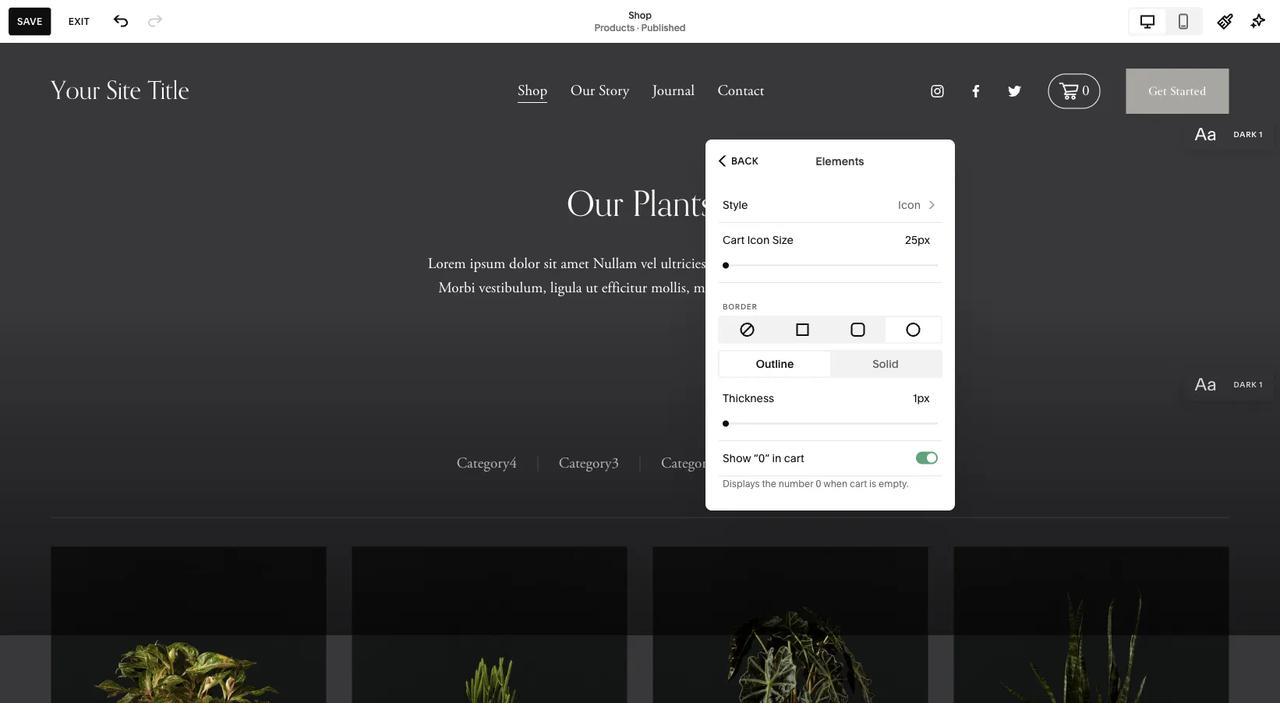 Task type: describe. For each thing, give the bounding box(es) containing it.
$15
[[126, 488, 140, 499]]

outline
[[756, 358, 794, 371]]

exit button
[[60, 7, 98, 35]]

lily
[[103, 368, 120, 381]]

show "0" in cart
[[723, 452, 804, 465]]

2 icon image from the left
[[794, 321, 811, 338]]

the
[[762, 478, 777, 490]]

categories
[[30, 28, 93, 40]]

show
[[723, 452, 751, 465]]

categories button
[[0, 17, 110, 51]]

pencil plant from $12
[[103, 420, 163, 447]]

save
[[17, 16, 43, 27]]

Cart Icon Size text field
[[905, 232, 933, 249]]

0
[[816, 478, 821, 490]]

shop
[[629, 9, 652, 21]]

0 horizontal spatial plant
[[103, 306, 129, 319]]

Thickness text field
[[913, 390, 933, 407]]

number
[[779, 478, 813, 490]]

thickness
[[723, 392, 774, 405]]

plant inside pencil plant from $12
[[137, 420, 163, 433]]

Thickness range field
[[723, 407, 938, 441]]

when
[[823, 478, 848, 490]]

$9 $10
[[148, 331, 176, 342]]

from inside alocasia from $15
[[103, 488, 124, 499]]

pencil
[[103, 420, 134, 433]]

"0"
[[754, 452, 770, 465]]

style
[[723, 198, 748, 212]]

3 icon image from the left
[[850, 321, 867, 338]]

save button
[[9, 7, 51, 35]]

border
[[723, 302, 758, 311]]

solid button
[[830, 352, 941, 377]]

outline button
[[720, 352, 830, 377]]

orchid from $30
[[103, 577, 142, 604]]

1 horizontal spatial icon
[[898, 198, 921, 212]]

1 icon image from the left
[[739, 321, 756, 338]]

empty.
[[879, 478, 909, 490]]

from $12
[[103, 540, 140, 551]]

shop products · published
[[595, 9, 686, 33]]

cart icon size
[[723, 234, 794, 247]]

$12 inside pencil plant from $12
[[126, 435, 140, 447]]



Task type: locate. For each thing, give the bounding box(es) containing it.
plant right pencil
[[137, 420, 163, 433]]

row group
[[0, 303, 309, 703]]

displays the number 0 when cart is empty.
[[723, 478, 909, 490]]

1 horizontal spatial cart
[[850, 478, 867, 490]]

icon
[[898, 198, 921, 212], [747, 234, 770, 247]]

plant
[[103, 306, 129, 319], [137, 420, 163, 433]]

size
[[772, 234, 794, 247]]

1 vertical spatial icon
[[747, 234, 770, 247]]

2 vertical spatial tab list
[[720, 352, 941, 377]]

4 from from the top
[[103, 592, 124, 604]]

3 from from the top
[[103, 540, 124, 551]]

1 vertical spatial tab list
[[720, 317, 941, 342]]

$9
[[148, 331, 159, 342]]

Show "0" in cart checkbox
[[927, 453, 936, 463]]

from inside orchid from $30
[[103, 592, 124, 604]]

from down "orchid"
[[103, 592, 124, 604]]

1 $12 from the top
[[126, 435, 140, 447]]

1 vertical spatial plant
[[137, 420, 163, 433]]

$10
[[161, 331, 176, 342]]

from inside pencil plant from $12
[[103, 435, 124, 447]]

from
[[103, 435, 124, 447], [103, 488, 124, 499], [103, 540, 124, 551], [103, 592, 124, 604]]

icon image
[[739, 321, 756, 338], [794, 321, 811, 338], [850, 321, 867, 338], [905, 321, 922, 338]]

from down pencil
[[103, 435, 124, 447]]

1 vertical spatial cart
[[850, 478, 867, 490]]

$12 up "orchid"
[[126, 540, 140, 551]]

tab list
[[1130, 9, 1202, 34], [720, 317, 941, 342], [720, 352, 941, 377]]

2 $12 from the top
[[126, 540, 140, 551]]

back
[[731, 155, 759, 166]]

$30
[[126, 592, 142, 604]]

solid
[[873, 358, 899, 371]]

0 vertical spatial cart
[[784, 452, 804, 465]]

back button
[[714, 144, 763, 178]]

1 vertical spatial $12
[[126, 540, 140, 551]]

cart
[[723, 234, 745, 247]]

cart
[[784, 452, 804, 465], [850, 478, 867, 490]]

row group containing plant
[[0, 303, 309, 703]]

in
[[772, 452, 782, 465]]

0 horizontal spatial icon
[[747, 234, 770, 247]]

cart right in
[[784, 452, 804, 465]]

orchid
[[103, 577, 138, 590]]

1 horizontal spatial plant
[[137, 420, 163, 433]]

from up "orchid"
[[103, 540, 124, 551]]

4 icon image from the left
[[905, 321, 922, 338]]

icon left size on the right top
[[747, 234, 770, 247]]

·
[[637, 22, 639, 33]]

0 vertical spatial $12
[[126, 435, 140, 447]]

alocasia
[[103, 472, 147, 485]]

0 vertical spatial tab list
[[1130, 9, 1202, 34]]

icon up 'cart icon size' 'text field'
[[898, 198, 921, 212]]

tab list containing outline
[[720, 352, 941, 377]]

0 vertical spatial plant
[[103, 306, 129, 319]]

published
[[641, 22, 686, 33]]

0 horizontal spatial cart
[[784, 452, 804, 465]]

is
[[869, 478, 877, 490]]

products
[[595, 22, 635, 33]]

from down alocasia
[[103, 488, 124, 499]]

2 from from the top
[[103, 488, 124, 499]]

displays
[[723, 478, 760, 490]]

1 from from the top
[[103, 435, 124, 447]]

$12 down pencil
[[126, 435, 140, 447]]

elements
[[816, 154, 864, 168]]

plant up lily
[[103, 306, 129, 319]]

cart left is
[[850, 478, 867, 490]]

Cart Icon Size range field
[[723, 248, 938, 283]]

0 vertical spatial icon
[[898, 198, 921, 212]]

$12
[[126, 435, 140, 447], [126, 540, 140, 551]]

exit
[[68, 16, 90, 27]]

alocasia from $15
[[103, 472, 147, 499]]



Task type: vqa. For each thing, say whether or not it's contained in the screenshot.
and
no



